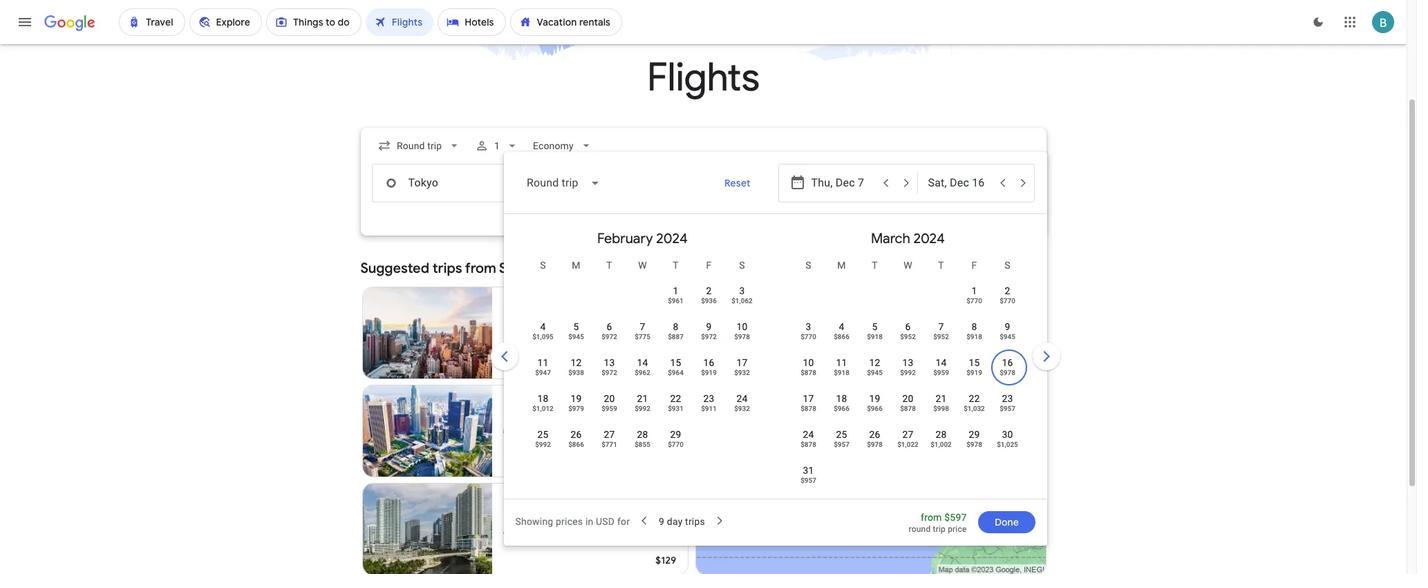 Task type: locate. For each thing, give the bounding box(es) containing it.
sun, feb 11 element
[[538, 356, 549, 370]]

hr left mon, feb 5 element
[[564, 328, 573, 339]]

$878 up sun, mar 17 element
[[801, 369, 817, 377]]

1 , 932 us dollars element from the top
[[734, 369, 750, 377]]

wed, mar 13 element
[[903, 356, 914, 370]]

dec down los
[[504, 412, 521, 423]]

2 , 932 us dollars element from the top
[[734, 405, 750, 413]]

$992 inside march 2024 row group
[[900, 369, 916, 377]]

1 12 from the left
[[571, 358, 582, 369]]

2 horizontal spatial $918
[[967, 333, 983, 341]]

, 945 us dollars element
[[569, 333, 584, 341], [1000, 333, 1016, 341], [867, 369, 883, 377]]

tue, mar 19 element
[[870, 392, 881, 406]]

17 inside 17 $878
[[803, 393, 814, 405]]

29 inside 29 $978
[[969, 429, 980, 441]]

march 2024 row group
[[776, 220, 1041, 497]]

, 957 us dollars element right 24 $878
[[834, 441, 850, 449]]

None field
[[372, 133, 467, 158], [528, 133, 599, 158], [516, 167, 611, 200], [372, 133, 467, 158], [528, 133, 599, 158], [516, 167, 611, 200]]

14
[[637, 358, 648, 369], [936, 358, 947, 369]]

prices
[[556, 516, 583, 527]]

thu, feb 8 element
[[673, 320, 679, 334]]

8 for 8 $918
[[972, 322, 977, 333]]

1 2024 from the left
[[656, 230, 688, 248]]

2 $919 from the left
[[967, 369, 983, 377]]

3 for 3 $770
[[806, 322, 812, 333]]

hr for new york
[[564, 328, 573, 339]]

f right the explore
[[972, 260, 977, 271]]

1 $919 from the left
[[701, 369, 717, 377]]

15 inside the 15 $919
[[969, 358, 980, 369]]

0 horizontal spatial w
[[638, 260, 647, 271]]

9
[[706, 322, 712, 333], [1005, 322, 1011, 333], [659, 516, 665, 527]]

13 inside 13 $972
[[604, 358, 615, 369]]

19 inside 19 $979
[[571, 393, 582, 405]]

, 866 us dollars element down the 1 hr 25 min
[[569, 441, 584, 449]]

2 s from the left
[[739, 260, 745, 271]]

$936
[[701, 297, 717, 305]]

$978 inside february 2024 row group
[[734, 333, 750, 341]]

20 for 20 $959
[[604, 393, 615, 405]]

7 up , 775 us dollars element
[[640, 322, 646, 333]]

trips right "day"
[[685, 516, 705, 527]]

$918 for 5
[[867, 333, 883, 341]]

2 horizontal spatial 9
[[1005, 322, 1011, 333]]

f inside row group
[[706, 260, 712, 271]]

1 14 from the left
[[637, 358, 648, 369]]

, 978 us dollars element right the , 1002 us dollars element
[[967, 441, 983, 449]]

17 down 10 $978
[[737, 358, 748, 369]]

2 vertical spatial dec
[[504, 510, 521, 521]]

22 inside 22 $1,032
[[969, 393, 980, 405]]

1 $952 from the left
[[900, 333, 916, 341]]

0 horizontal spatial 14
[[637, 358, 648, 369]]

3
[[740, 286, 745, 297], [806, 322, 812, 333]]

march
[[871, 230, 911, 248]]

sun, feb 25 element
[[538, 428, 549, 442]]

$952 up 'wed, mar 13' element
[[900, 333, 916, 341]]

grid
[[510, 220, 1041, 508]]

, 972 us dollars element
[[602, 333, 617, 341], [701, 333, 717, 341], [602, 369, 617, 377]]

dec inside new york dec 7 – 13
[[504, 314, 521, 325]]

29 $978
[[967, 429, 983, 449]]

$959 for 14
[[934, 369, 949, 377]]

0 horizontal spatial 26
[[571, 429, 582, 441]]

20 inside 20 $959
[[604, 393, 615, 405]]

1 inside 'popup button'
[[494, 140, 500, 151]]

3 dec from the top
[[504, 510, 521, 521]]

, 945 us dollars element up tue, mar 19 'element' at the right bottom of the page
[[867, 369, 883, 377]]

24 inside 24 $932
[[737, 393, 748, 405]]

2 stop from the top
[[528, 524, 548, 535]]

, 962 us dollars element
[[635, 369, 651, 377]]

7 for 7 $775
[[640, 322, 646, 333]]

1
[[494, 140, 500, 151], [673, 286, 679, 297], [972, 286, 977, 297], [520, 328, 526, 339], [566, 426, 572, 437], [520, 524, 526, 535]]

1 inside 1 $961
[[673, 286, 679, 297]]

Departure text field
[[812, 165, 875, 202]]

, 945 us dollars element up mon, feb 12 element at the left bottom of page
[[569, 333, 584, 341]]

0 horizontal spatial , 952 us dollars element
[[900, 333, 916, 341]]

, 878 us dollars element up sun, mar 24 element
[[801, 405, 817, 413]]

8 right 4 $1,095
[[556, 328, 562, 339]]

1 horizontal spatial f
[[972, 260, 977, 271]]

reset
[[725, 177, 751, 189]]

, 775 us dollars element
[[635, 333, 651, 341]]

w for february
[[638, 260, 647, 271]]

18 inside 18 $1,012
[[538, 393, 549, 405]]

from inside from $597 round trip price
[[921, 512, 942, 523]]

9 for 9 $972
[[706, 322, 712, 333]]

22
[[670, 393, 682, 405], [969, 393, 980, 405]]

$770 inside february 2024 row group
[[668, 441, 684, 449]]

$918 up mon, mar 18 element at the bottom of the page
[[834, 369, 850, 377]]

, 932 us dollars element
[[734, 369, 750, 377], [734, 405, 750, 413]]

sat, mar 30 element
[[1002, 428, 1013, 442]]

2 $966 from the left
[[867, 405, 883, 413]]

20 inside 20 $878
[[903, 393, 914, 405]]

1 horizontal spatial $919
[[967, 369, 983, 377]]

hr down $979
[[574, 426, 583, 437]]

1 horizontal spatial , 919 us dollars element
[[967, 369, 983, 377]]

22 inside 22 $931
[[670, 393, 682, 405]]

17 for 17 $932
[[737, 358, 748, 369]]

27 inside the "27 $771"
[[604, 429, 615, 441]]

t down february
[[607, 260, 613, 271]]

1 vertical spatial $959
[[602, 405, 617, 413]]

m inside row group
[[838, 260, 846, 271]]

1 vertical spatial 3
[[806, 322, 812, 333]]

129 US dollars text field
[[656, 555, 677, 567]]

18 for 18 $1,012
[[538, 393, 549, 405]]

$966 for 19
[[867, 405, 883, 413]]

19 for 19 $979
[[571, 393, 582, 405]]

1 15 from the left
[[670, 358, 682, 369]]

17 down 10 $878
[[803, 393, 814, 405]]

for
[[617, 516, 630, 527]]

4
[[540, 322, 546, 333], [839, 322, 845, 333]]

1 horizontal spatial 15
[[969, 358, 980, 369]]

17 for 17 $878
[[803, 393, 814, 405]]

0 horizontal spatial 6
[[607, 322, 612, 333]]

2 inside 2 $770
[[1005, 286, 1011, 297]]

, 770 us dollars element
[[967, 297, 983, 305], [1000, 297, 1016, 305], [801, 333, 817, 341], [668, 441, 684, 449]]

5 inside 5 $945
[[574, 322, 579, 333]]

wed, mar 20 element
[[903, 392, 914, 406]]

8 inside "8 $887"
[[673, 322, 679, 333]]

$945 for 9
[[1000, 333, 1016, 341]]

 image left prices
[[551, 523, 553, 537]]

2 , 952 us dollars element from the left
[[934, 333, 949, 341]]

swap origin and destination. image
[[561, 175, 578, 192]]

$878 for 24
[[801, 441, 817, 449]]

1 , 919 us dollars element from the left
[[701, 369, 717, 377]]

2 horizontal spatial $957
[[1000, 405, 1016, 413]]

$770 up sun, mar 10 element
[[801, 333, 817, 341]]

1 22 from the left
[[670, 393, 682, 405]]

0 vertical spatial , 932 us dollars element
[[734, 369, 750, 377]]

0 vertical spatial 10
[[737, 322, 748, 333]]

12 inside 12 $945
[[870, 358, 881, 369]]

done button
[[978, 506, 1036, 539]]

$952 for 6
[[900, 333, 916, 341]]

$959 up the thu, mar 21 "element" on the bottom of the page
[[934, 369, 949, 377]]

w inside march 2024 row group
[[904, 260, 913, 271]]

$932 up sat, feb 24 element
[[734, 369, 750, 377]]

15 inside 15 $964
[[670, 358, 682, 369]]

11 inside 11 $947
[[538, 358, 549, 369]]

1 horizontal spatial , 945 us dollars element
[[867, 369, 883, 377]]

round
[[909, 525, 931, 535]]

18 inside 18 $966
[[836, 393, 848, 405]]

$978 left , 1022 us dollars element
[[867, 441, 883, 449]]

0 horizontal spatial $919
[[701, 369, 717, 377]]

0 horizontal spatial trips
[[433, 260, 462, 277]]

0 vertical spatial $959
[[934, 369, 949, 377]]

dec inside los angeles dec 2 – 11
[[504, 412, 521, 423]]

price
[[948, 525, 967, 535]]

20 $878
[[900, 393, 916, 413]]

$992
[[900, 369, 916, 377], [635, 405, 651, 413], [535, 441, 551, 449]]

$775
[[635, 333, 651, 341]]

1 horizontal spatial , 918 us dollars element
[[867, 333, 883, 341]]

w
[[638, 260, 647, 271], [904, 260, 913, 271]]

, 978 us dollars element
[[734, 333, 750, 341], [1000, 369, 1016, 377], [867, 441, 883, 449], [967, 441, 983, 449]]

1 t from the left
[[607, 260, 613, 271]]

27 for 27 $771
[[604, 429, 615, 441]]

20
[[604, 393, 615, 405], [903, 393, 914, 405]]

17 inside 17 $932
[[737, 358, 748, 369]]

2 dec from the top
[[504, 412, 521, 423]]

2 f from the left
[[972, 260, 977, 271]]

1 16 from the left
[[704, 358, 715, 369]]

0 vertical spatial stop
[[528, 328, 548, 339]]

2 for march 2024
[[1005, 286, 1011, 297]]

row containing 18
[[527, 386, 759, 425]]

2 20 from the left
[[903, 393, 914, 405]]

, 978 us dollars element for 29
[[967, 441, 983, 449]]

2 horizontal spatial , 945 us dollars element
[[1000, 333, 1016, 341]]

18 down 11 $918
[[836, 393, 848, 405]]

1 horizontal spatial 2
[[706, 286, 712, 297]]

1 horizontal spatial , 952 us dollars element
[[934, 333, 949, 341]]

explore destinations button
[[920, 258, 1047, 280]]

1 23 from the left
[[704, 393, 715, 405]]

24 for 24 $932
[[737, 393, 748, 405]]

4 t from the left
[[939, 260, 944, 271]]

1 horizontal spatial 10
[[737, 322, 748, 333]]

25 $957
[[834, 429, 850, 449]]

$770 up sat, mar 9 element
[[1000, 297, 1016, 305]]

1 horizontal spatial $952
[[934, 333, 949, 341]]

0 horizontal spatial , 945 us dollars element
[[569, 333, 584, 341]]

1 11 from the left
[[538, 358, 549, 369]]

Flight search field
[[350, 128, 1063, 546]]

1 w from the left
[[638, 260, 647, 271]]

, 770 us dollars element right , 855 us dollars element
[[668, 441, 684, 449]]

0 horizontal spatial $992
[[535, 441, 551, 449]]

, 866 us dollars element up the mon, mar 11 "element"
[[834, 333, 850, 341]]

, 952 us dollars element for 7
[[934, 333, 949, 341]]

19 inside 19 $966
[[870, 393, 881, 405]]

, 866 us dollars element
[[834, 333, 850, 341], [569, 441, 584, 449]]

23 down 16 $978 at the right
[[1002, 393, 1013, 405]]

1 27 from the left
[[604, 429, 615, 441]]

, 972 us dollars element up the tue, feb 20 element
[[602, 369, 617, 377]]

7
[[640, 322, 646, 333], [939, 322, 944, 333]]

0 vertical spatial , 992 us dollars element
[[900, 369, 916, 377]]

27 inside 27 $1,022
[[903, 429, 914, 441]]

2 w from the left
[[904, 260, 913, 271]]

1 horizontal spatial 19
[[870, 393, 881, 405]]

2 21 from the left
[[936, 393, 947, 405]]

next image
[[1030, 340, 1063, 373]]

s
[[540, 260, 546, 271], [739, 260, 745, 271], [806, 260, 812, 271], [1005, 260, 1011, 271]]

$978 for 16
[[1000, 369, 1016, 377]]

$919
[[701, 369, 717, 377], [967, 369, 983, 377]]

$972 up tue, feb 13 element
[[602, 333, 617, 341]]

24 down 17 $932
[[737, 393, 748, 405]]

francisco
[[526, 260, 588, 277]]

2 , 919 us dollars element from the left
[[967, 369, 983, 377]]

13
[[604, 358, 615, 369], [903, 358, 914, 369]]

2 horizontal spatial , 992 us dollars element
[[900, 369, 916, 377]]

, 878 us dollars element for 10
[[801, 369, 817, 377]]

0 horizontal spatial 11
[[538, 358, 549, 369]]

12 down the '5 $918'
[[870, 358, 881, 369]]

1 vertical spatial $866
[[569, 441, 584, 449]]

1 29 from the left
[[670, 429, 682, 441]]

2 left the usd on the left
[[581, 524, 587, 535]]

, 918 us dollars element up mon, mar 18 element at the bottom of the page
[[834, 369, 850, 377]]

14 inside 14 $962
[[637, 358, 648, 369]]

25 down 2 – 11 at the bottom left
[[538, 429, 549, 441]]

, 878 us dollars element up wed, mar 27 element
[[900, 405, 916, 413]]

, 952 us dollars element up thu, mar 14 element
[[934, 333, 949, 341]]

4 inside 4 $1,095
[[540, 322, 546, 333]]

20 down 13 $992
[[903, 393, 914, 405]]

row
[[659, 272, 759, 317], [958, 272, 1024, 317], [527, 314, 759, 353], [792, 314, 1024, 353], [527, 350, 759, 389], [792, 350, 1024, 389], [527, 386, 759, 425], [792, 386, 1024, 425], [527, 422, 693, 461], [792, 422, 1024, 461]]

2 vertical spatial $957
[[801, 477, 817, 485]]

, 952 us dollars element
[[900, 333, 916, 341], [934, 333, 949, 341]]

0 horizontal spatial 18
[[538, 393, 549, 405]]

, 932 us dollars element for 17
[[734, 369, 750, 377]]

23
[[704, 393, 715, 405], [1002, 393, 1013, 405]]

2 18 from the left
[[836, 393, 848, 405]]

1 stop from the top
[[528, 328, 548, 339]]

28
[[637, 429, 648, 441], [936, 429, 947, 441]]

f
[[706, 260, 712, 271], [972, 260, 977, 271]]

2 horizontal spatial , 918 us dollars element
[[967, 333, 983, 341]]

$945 up sat, mar 16 element
[[1000, 333, 1016, 341]]

2024 right the march on the right top of page
[[914, 230, 945, 248]]

21 down $962
[[637, 393, 648, 405]]

, 952 us dollars element for 6
[[900, 333, 916, 341]]

9 for 9 $945
[[1005, 322, 1011, 333]]

0 vertical spatial from
[[465, 260, 496, 277]]

1 vertical spatial 1 stop
[[520, 524, 548, 535]]

2 15 from the left
[[969, 358, 980, 369]]

14 for 14 $962
[[637, 358, 648, 369]]

10 inside 10 $878
[[803, 358, 814, 369]]

3 t from the left
[[872, 260, 878, 271]]

0 horizontal spatial , 959 us dollars element
[[602, 405, 617, 413]]

$952 up thu, mar 14 element
[[934, 333, 949, 341]]

21 inside 21 $992
[[637, 393, 648, 405]]

1 horizontal spatial 4
[[839, 322, 845, 333]]

2 27 from the left
[[903, 429, 914, 441]]

1 horizontal spatial $918
[[867, 333, 883, 341]]

thu, feb 29 element
[[670, 428, 682, 442]]

$866 inside february 2024 row group
[[569, 441, 584, 449]]

$957 down 31
[[801, 477, 817, 485]]

stop for york
[[528, 328, 548, 339]]

1 horizontal spatial 23
[[1002, 393, 1013, 405]]

0 vertical spatial hr
[[564, 328, 573, 339]]

2 22 from the left
[[969, 393, 980, 405]]

26
[[571, 429, 582, 441], [870, 429, 881, 441]]

25 right mon, feb 26 element on the left bottom of the page
[[586, 426, 597, 437]]

20 down 13 $972
[[604, 393, 615, 405]]

29 inside 29 $770
[[670, 429, 682, 441]]

1 horizontal spatial , 959 us dollars element
[[934, 369, 949, 377]]

31
[[803, 465, 814, 476]]

$938
[[569, 369, 584, 377]]

sun, mar 24 element
[[803, 428, 814, 442]]

0 horizontal spatial 19
[[571, 393, 582, 405]]

2 2024 from the left
[[914, 230, 945, 248]]

1 stop down 7 – 13
[[520, 328, 548, 339]]

2 5 from the left
[[872, 322, 878, 333]]

w inside february 2024 row group
[[638, 260, 647, 271]]

$959 inside february 2024 row group
[[602, 405, 617, 413]]

1 28 from the left
[[637, 429, 648, 441]]

$919 for february 2024
[[701, 369, 717, 377]]

0 horizontal spatial 24
[[737, 393, 748, 405]]

, 887 us dollars element
[[668, 333, 684, 341]]

2 horizontal spatial 10
[[803, 358, 814, 369]]

, 959 us dollars element
[[934, 369, 949, 377], [602, 405, 617, 413]]

1 21 from the left
[[637, 393, 648, 405]]

fri, mar 22 element
[[969, 392, 980, 406]]

2 m from the left
[[838, 260, 846, 271]]

26 down $979
[[571, 429, 582, 441]]

8 inside 8 $918
[[972, 322, 977, 333]]

12 for 12 $945
[[870, 358, 881, 369]]

$918 for 8
[[967, 333, 983, 341]]

2024
[[656, 230, 688, 248], [914, 230, 945, 248]]

, 918 us dollars element for 8
[[967, 333, 983, 341]]

0 horizontal spatial , 957 us dollars element
[[801, 477, 817, 485]]

10 right showing
[[556, 524, 567, 535]]

$878
[[801, 369, 817, 377], [801, 405, 817, 413], [900, 405, 916, 413], [801, 441, 817, 449]]

1 20 from the left
[[604, 393, 615, 405]]

1 vertical spatial stop
[[528, 524, 548, 535]]

1 horizontal spatial w
[[904, 260, 913, 271]]

1 1 stop from the top
[[520, 328, 548, 339]]

3 inside '3 $770'
[[806, 322, 812, 333]]

, 1062 us dollars element
[[732, 297, 753, 305]]

28 inside 28 $1,002
[[936, 429, 947, 441]]

trips
[[433, 260, 462, 277], [685, 516, 705, 527]]

1 f from the left
[[706, 260, 712, 271]]

, 855 us dollars element
[[635, 441, 651, 449]]

2024 for march 2024
[[914, 230, 945, 248]]

, 866 us dollars element for 26
[[569, 441, 584, 449]]

$992 up wed, mar 20 element
[[900, 369, 916, 377]]

9 left "day"
[[659, 516, 665, 527]]

21 inside 21 $998
[[936, 393, 947, 405]]

Return text field
[[928, 165, 992, 202]]

15 up $964
[[670, 358, 682, 369]]

27 $771
[[602, 429, 617, 449]]

9 inside 9 $972
[[706, 322, 712, 333]]

stop
[[528, 328, 548, 339], [528, 524, 548, 535]]

18 $966
[[834, 393, 850, 413]]

$992 down nonstop
[[535, 441, 551, 449]]

mon, feb 26 element
[[571, 428, 582, 442]]

2 16 from the left
[[1002, 358, 1013, 369]]

10 for 10 $978
[[737, 322, 748, 333]]

0 horizontal spatial 25
[[538, 429, 549, 441]]

from inside the suggested trips from san francisco region
[[465, 260, 496, 277]]

1 horizontal spatial 18
[[836, 393, 848, 405]]

1 horizontal spatial 20
[[903, 393, 914, 405]]

9 $972
[[701, 322, 717, 341]]

$945
[[569, 333, 584, 341], [1000, 333, 1016, 341], [867, 369, 883, 377]]

1 vertical spatial $992
[[635, 405, 651, 413]]

0 horizontal spatial , 919 us dollars element
[[701, 369, 717, 377]]

2  image from the top
[[551, 523, 553, 537]]

19 up $979
[[571, 393, 582, 405]]

$979
[[569, 405, 584, 413]]

29
[[670, 429, 682, 441], [969, 429, 980, 441]]

28 inside "28 $855"
[[637, 429, 648, 441]]

20 for 20 $878
[[903, 393, 914, 405]]

, 945 us dollars element for 12
[[867, 369, 883, 377]]

$992 for 13
[[900, 369, 916, 377]]

, 919 us dollars element up fri, mar 22 element
[[967, 369, 983, 377]]

, 932 us dollars element right , 911 us dollars element
[[734, 405, 750, 413]]

0 vertical spatial , 959 us dollars element
[[934, 369, 949, 377]]

thu, mar 7 element
[[939, 320, 944, 334]]

16 inside 16 $978
[[1002, 358, 1013, 369]]

, 979 us dollars element
[[569, 405, 584, 413]]

wed, feb 14 element
[[637, 356, 648, 370]]

1 18 from the left
[[538, 393, 549, 405]]

0 horizontal spatial $957
[[801, 477, 817, 485]]

8 for 8 $887
[[673, 322, 679, 333]]

$878 up sun, mar 31 element
[[801, 441, 817, 449]]

7 left fri, mar 8 element
[[939, 322, 944, 333]]

wed, feb 21 element
[[637, 392, 648, 406]]

12 inside 12 $938
[[571, 358, 582, 369]]

1 horizontal spatial $959
[[934, 369, 949, 377]]

0 horizontal spatial 12
[[571, 358, 582, 369]]

5 inside the '5 $918'
[[872, 322, 878, 333]]

22 $1,032
[[964, 393, 985, 413]]

2 1 stop from the top
[[520, 524, 548, 535]]

from
[[465, 260, 496, 277], [921, 512, 942, 523]]

6
[[607, 322, 612, 333], [906, 322, 911, 333]]

5 for 5 $918
[[872, 322, 878, 333]]

f for march 2024
[[972, 260, 977, 271]]

, 770 us dollars element up sun, mar 10 element
[[801, 333, 817, 341]]

hr left in
[[570, 524, 579, 535]]

14 inside '14 $959'
[[936, 358, 947, 369]]

1 horizontal spatial 29
[[969, 429, 980, 441]]

0 horizontal spatial 17
[[737, 358, 748, 369]]

1 vertical spatial 10
[[803, 358, 814, 369]]

0 horizontal spatial 23
[[704, 393, 715, 405]]

f inside march 2024 row group
[[972, 260, 977, 271]]

dec for los
[[504, 412, 521, 423]]

, 936 us dollars element
[[701, 297, 717, 305]]

, 972 us dollars element up the fri, feb 16 element
[[701, 333, 717, 341]]

2 inside 2 $936
[[706, 286, 712, 297]]

$972 up the fri, feb 16 element
[[701, 333, 717, 341]]

2 13 from the left
[[903, 358, 914, 369]]

$945 up tue, mar 19 'element' at the right bottom of the page
[[867, 369, 883, 377]]

0 horizontal spatial , 918 us dollars element
[[834, 369, 850, 377]]

$945 up mon, feb 12 element at the left bottom of page
[[569, 333, 584, 341]]

7 – 13
[[523, 314, 551, 325]]

11 for 11 $918
[[836, 358, 848, 369]]

1 horizontal spatial $957
[[834, 441, 850, 449]]

4 s from the left
[[1005, 260, 1011, 271]]

2 $936
[[701, 286, 717, 305]]

, 918 us dollars element for 5
[[867, 333, 883, 341]]

$959 inside march 2024 row group
[[934, 369, 949, 377]]

19 for 19 $966
[[870, 393, 881, 405]]

2 $952 from the left
[[934, 333, 949, 341]]

4 inside 4 $866
[[839, 322, 845, 333]]

1 horizontal spatial 9
[[706, 322, 712, 333]]

2 29 from the left
[[969, 429, 980, 441]]

1 horizontal spatial 6
[[906, 322, 911, 333]]

$961
[[668, 297, 684, 305]]

9 inside 9 $945
[[1005, 322, 1011, 333]]

2 vertical spatial min
[[589, 524, 606, 535]]

$919 inside february 2024 row group
[[701, 369, 717, 377]]

$878 for 20
[[900, 405, 916, 413]]

explore
[[937, 263, 971, 275]]

, 957 us dollars element down 31
[[801, 477, 817, 485]]

min left tue, feb 6 element
[[589, 328, 606, 339]]

0 horizontal spatial 13
[[604, 358, 615, 369]]

26 inside 26 $866
[[571, 429, 582, 441]]

1 m from the left
[[572, 260, 581, 271]]

1 4 from the left
[[540, 322, 546, 333]]

$770 for 2
[[1000, 297, 1016, 305]]

$770 right , 855 us dollars element
[[668, 441, 684, 449]]

$957 for 23
[[1000, 405, 1016, 413]]

2 vertical spatial , 957 us dollars element
[[801, 477, 817, 485]]

14 for 14 $959
[[936, 358, 947, 369]]

0 horizontal spatial 3
[[740, 286, 745, 297]]

7 inside the 7 $952
[[939, 322, 944, 333]]

21 up $998
[[936, 393, 947, 405]]

2 26 from the left
[[870, 429, 881, 441]]

done
[[995, 517, 1019, 529]]

mon, mar 4 element
[[839, 320, 845, 334]]

1  image from the top
[[551, 326, 553, 340]]

11 inside 11 $918
[[836, 358, 848, 369]]

2 14 from the left
[[936, 358, 947, 369]]

grid inside flight search field
[[510, 220, 1041, 508]]

1 $966 from the left
[[834, 405, 850, 413]]

1 stop for dec
[[520, 524, 548, 535]]

thu, feb 1 element
[[673, 284, 679, 298]]

, 992 us dollars element up wed, mar 20 element
[[900, 369, 916, 377]]

23 $957
[[1000, 393, 1016, 413]]

0 horizontal spatial 22
[[670, 393, 682, 405]]

8 inside the suggested trips from san francisco region
[[556, 328, 562, 339]]

2 , 966 us dollars element from the left
[[867, 405, 883, 413]]

$945 inside february 2024 row group
[[569, 333, 584, 341]]

$918 for 11
[[834, 369, 850, 377]]

13 down 6 $952
[[903, 358, 914, 369]]

0 vertical spatial $866
[[834, 333, 850, 341]]

wed, feb 28 element
[[637, 428, 648, 442]]

22 for 22 $1,032
[[969, 393, 980, 405]]

1 19 from the left
[[571, 393, 582, 405]]

$957 for 31
[[801, 477, 817, 485]]

16 inside 16 $919
[[704, 358, 715, 369]]

23 up $911
[[704, 393, 715, 405]]

m up mon, feb 5 element
[[572, 260, 581, 271]]

2 6 from the left
[[906, 322, 911, 333]]

tue, feb 20 element
[[604, 392, 615, 406]]

1 horizontal spatial 16
[[1002, 358, 1013, 369]]

22 up , 931 us dollars element on the left bottom
[[670, 393, 682, 405]]

1 horizontal spatial $966
[[867, 405, 883, 413]]

mon, mar 25 element
[[836, 428, 848, 442]]

, 959 us dollars element up tue, feb 27 element
[[602, 405, 617, 413]]

$959 for 20
[[602, 405, 617, 413]]

2 horizontal spatial $992
[[900, 369, 916, 377]]

28 for 28 $855
[[637, 429, 648, 441]]

23 inside 23 $911
[[704, 393, 715, 405]]

23 inside 23 $957
[[1002, 393, 1013, 405]]

1 vertical spatial hr
[[574, 426, 583, 437]]

3 inside 3 $1,062
[[740, 286, 745, 297]]

10 inside 10 $978
[[737, 322, 748, 333]]

1 vertical spatial trips
[[685, 516, 705, 527]]

0 horizontal spatial 28
[[637, 429, 648, 441]]

, 918 us dollars element
[[867, 333, 883, 341], [967, 333, 983, 341], [834, 369, 850, 377]]

0 horizontal spatial 2024
[[656, 230, 688, 248]]

$919 up fri, mar 22 element
[[967, 369, 983, 377]]

0 vertical spatial 24
[[737, 393, 748, 405]]

fri, mar 8 element
[[972, 320, 977, 334]]

28 $855
[[635, 429, 651, 449]]

$919 inside march 2024 row group
[[967, 369, 983, 377]]

, 959 us dollars element up the thu, mar 21 "element" on the bottom of the page
[[934, 369, 949, 377]]

1 stop down the 2 – 9
[[520, 524, 548, 535]]

, 770 us dollars element for 3
[[801, 333, 817, 341]]

, 961 us dollars element
[[668, 297, 684, 305]]

1 5 from the left
[[574, 322, 579, 333]]

, 919 us dollars element
[[701, 369, 717, 377], [967, 369, 983, 377]]

grid containing february 2024
[[510, 220, 1041, 508]]

25 inside 25 $957
[[836, 429, 848, 441]]

los
[[504, 397, 522, 411]]

24 inside 24 $878
[[803, 429, 814, 441]]

2 19 from the left
[[870, 393, 881, 405]]

6 left thu, mar 7 element
[[906, 322, 911, 333]]

, 945 us dollars element for 5
[[569, 333, 584, 341]]

$952
[[900, 333, 916, 341], [934, 333, 949, 341]]

0 horizontal spatial , 992 us dollars element
[[535, 441, 551, 449]]

tue, mar 5 element
[[872, 320, 878, 334]]

$952 for 7
[[934, 333, 949, 341]]

None text field
[[372, 164, 567, 203]]

1 horizontal spatial 24
[[803, 429, 814, 441]]

, 957 us dollars element
[[1000, 405, 1016, 413], [834, 441, 850, 449], [801, 477, 817, 485]]

1 , 966 us dollars element from the left
[[834, 405, 850, 413]]

2 23 from the left
[[1002, 393, 1013, 405]]

2 28 from the left
[[936, 429, 947, 441]]

1 horizontal spatial 11
[[836, 358, 848, 369]]

0 vertical spatial , 957 us dollars element
[[1000, 405, 1016, 413]]

$966 for 18
[[834, 405, 850, 413]]

trip
[[933, 525, 946, 535]]

8 up the ', 887 us dollars' element
[[673, 322, 679, 333]]

, 998 us dollars element
[[934, 405, 949, 413]]

destinations
[[973, 263, 1030, 275]]

29 down the $1,032
[[969, 429, 980, 441]]

30
[[1002, 429, 1013, 441]]

0 horizontal spatial 20
[[604, 393, 615, 405]]

, 966 us dollars element
[[834, 405, 850, 413], [867, 405, 883, 413]]

5 for 5 $945
[[574, 322, 579, 333]]

10 for 10 $878
[[803, 358, 814, 369]]

m
[[572, 260, 581, 271], [838, 260, 846, 271]]

 image for miami
[[551, 523, 553, 537]]

, 1012 us dollars element
[[533, 405, 554, 413]]

1 horizontal spatial $866
[[834, 333, 850, 341]]

t
[[607, 260, 613, 271], [673, 260, 679, 271], [872, 260, 878, 271], [939, 260, 944, 271]]

 image
[[551, 326, 553, 340], [551, 523, 553, 537]]

0 vertical spatial 3
[[740, 286, 745, 297]]

$972 for 6
[[602, 333, 617, 341]]

26 inside 26 $978
[[870, 429, 881, 441]]

7 inside 7 $775
[[640, 322, 646, 333]]

7 $952
[[934, 322, 949, 341]]

26 for 26 $978
[[870, 429, 881, 441]]

$878 up sun, mar 24 element
[[801, 405, 817, 413]]

wed, feb 7 element
[[640, 320, 646, 334]]

1 horizontal spatial $945
[[867, 369, 883, 377]]

6 right 46
[[607, 322, 612, 333]]

$972
[[602, 333, 617, 341], [701, 333, 717, 341], [602, 369, 617, 377]]

13 inside 13 $992
[[903, 358, 914, 369]]

1 horizontal spatial , 992 us dollars element
[[635, 405, 651, 413]]

3 for 3 $1,062
[[740, 286, 745, 297]]

0 horizontal spatial 21
[[637, 393, 648, 405]]

, 1002 us dollars element
[[931, 441, 952, 449]]

2 7 from the left
[[939, 322, 944, 333]]

25 down 18 $966
[[836, 429, 848, 441]]

1 horizontal spatial 17
[[803, 393, 814, 405]]

, 978 us dollars element left , 1022 us dollars element
[[867, 441, 883, 449]]

1 7 from the left
[[640, 322, 646, 333]]

$866 inside march 2024 row group
[[834, 333, 850, 341]]

1 horizontal spatial 2024
[[914, 230, 945, 248]]

sat, feb 3 element
[[740, 284, 745, 298]]

change appearance image
[[1302, 6, 1335, 39]]

miami dec 2 – 9
[[504, 495, 545, 521]]

, 938 us dollars element
[[569, 369, 584, 377]]

previous image
[[488, 340, 521, 373]]

$959 up tue, feb 27 element
[[602, 405, 617, 413]]

15 $964
[[668, 358, 684, 377]]

5
[[574, 322, 579, 333], [872, 322, 878, 333]]

8 hr 46 min
[[556, 328, 606, 339]]

sun, mar 10 element
[[803, 356, 814, 370]]

1 26 from the left
[[571, 429, 582, 441]]

t down march 2024
[[939, 260, 944, 271]]

25 inside 25 $992
[[538, 429, 549, 441]]

4 $866
[[834, 322, 850, 341]]

, 878 us dollars element for 24
[[801, 441, 817, 449]]

, 770 us dollars element up fri, mar 8 element
[[967, 297, 983, 305]]

6 inside 6 $972
[[607, 322, 612, 333]]

2
[[706, 286, 712, 297], [1005, 286, 1011, 297], [581, 524, 587, 535]]

11 for 11 $947
[[538, 358, 549, 369]]

10 inside the suggested trips from san francisco region
[[556, 524, 567, 535]]

2 $932 from the top
[[734, 405, 750, 413]]

, 918 us dollars element up "fri, mar 15" element
[[967, 333, 983, 341]]

1 13 from the left
[[604, 358, 615, 369]]

, 1095 us dollars element
[[533, 333, 554, 341]]

8 $887
[[668, 322, 684, 341]]

2 4 from the left
[[839, 322, 845, 333]]

1 , 952 us dollars element from the left
[[900, 333, 916, 341]]

, 932 us dollars element for 24
[[734, 405, 750, 413]]

0 horizontal spatial 4
[[540, 322, 546, 333]]

, 878 us dollars element
[[801, 369, 817, 377], [801, 405, 817, 413], [900, 405, 916, 413], [801, 441, 817, 449]]

suggested trips from san francisco region
[[361, 252, 1047, 575]]

wed, mar 27 element
[[903, 428, 914, 442]]

8 down 1 $770
[[972, 322, 977, 333]]

$866 down the 1 hr 25 min
[[569, 441, 584, 449]]

25 for 25 $957
[[836, 429, 848, 441]]

6 inside 6 $952
[[906, 322, 911, 333]]

sun, mar 3 element
[[806, 320, 812, 334]]

, 878 us dollars element for 17
[[801, 405, 817, 413]]

2 11 from the left
[[836, 358, 848, 369]]

16 down 9 $972
[[704, 358, 715, 369]]

29 down the $931
[[670, 429, 682, 441]]

0 vertical spatial $957
[[1000, 405, 1016, 413]]

thu, feb 15 element
[[670, 356, 682, 370]]

, 919 us dollars element up 'fri, feb 23' element
[[701, 369, 717, 377]]

$972 up the tue, feb 20 element
[[602, 369, 617, 377]]

, 992 us dollars element for 21
[[635, 405, 651, 413]]

w down march 2024
[[904, 260, 913, 271]]

1 dec from the top
[[504, 314, 521, 325]]

1 $932 from the top
[[734, 369, 750, 377]]

0 horizontal spatial 27
[[604, 429, 615, 441]]

m inside february 2024 row group
[[572, 260, 581, 271]]

, 957 us dollars element up sat, mar 30 element
[[1000, 405, 1016, 413]]

, 992 us dollars element
[[900, 369, 916, 377], [635, 405, 651, 413], [535, 441, 551, 449]]

$992 up wed, feb 28 element
[[635, 405, 651, 413]]

20 $959
[[602, 393, 617, 413]]

27 up $771
[[604, 429, 615, 441]]

1 6 from the left
[[607, 322, 612, 333]]

Departure text field
[[812, 165, 875, 202]]

wed, mar 6 element
[[906, 320, 911, 334]]

1 horizontal spatial 28
[[936, 429, 947, 441]]

1 vertical spatial 17
[[803, 393, 814, 405]]

10 down the , 1062 us dollars element
[[737, 322, 748, 333]]

from up trip
[[921, 512, 942, 523]]

2 12 from the left
[[870, 358, 881, 369]]



Task type: vqa. For each thing, say whether or not it's contained in the screenshot.


Task type: describe. For each thing, give the bounding box(es) containing it.
$855
[[635, 441, 651, 449]]

row containing 24
[[792, 422, 1024, 461]]

, 966 us dollars element for 18
[[834, 405, 850, 413]]

fri, feb 2 element
[[706, 284, 712, 298]]

w for march
[[904, 260, 913, 271]]

175 US dollars text field
[[656, 358, 677, 371]]

sun, mar 31 element
[[803, 464, 814, 478]]

23 $911
[[701, 393, 717, 413]]

1 button
[[469, 129, 525, 163]]

m for february 2024
[[572, 260, 581, 271]]

25 for 25 $992
[[538, 429, 549, 441]]

sat, feb 24 element
[[737, 392, 748, 406]]

24 for 24 $878
[[803, 429, 814, 441]]

23 for 23 $957
[[1002, 393, 1013, 405]]

6 for 6 $952
[[906, 322, 911, 333]]

stop for dec
[[528, 524, 548, 535]]

sun, feb 4 element
[[540, 320, 546, 334]]

1 inside 1 $770
[[972, 286, 977, 297]]

sat, mar 2 element
[[1005, 284, 1011, 298]]

2 inside the suggested trips from san francisco region
[[581, 524, 587, 535]]

miami
[[504, 495, 535, 509]]

29 for 29 $978
[[969, 429, 980, 441]]

, 1025 us dollars element
[[997, 441, 1018, 449]]

, 978 us dollars element for 26
[[867, 441, 883, 449]]

min for new york
[[589, 328, 606, 339]]

$1,032
[[964, 405, 985, 413]]

21 for 21 $998
[[936, 393, 947, 405]]

sat, mar 9 element
[[1005, 320, 1011, 334]]

, 919 us dollars element for march 2024
[[967, 369, 983, 377]]

$878 for 10
[[801, 369, 817, 377]]

february 2024 row group
[[510, 220, 776, 494]]

$947
[[535, 369, 551, 377]]

los angeles dec 2 – 11
[[504, 397, 566, 423]]

3 $1,062
[[732, 286, 753, 305]]

, 978 us dollars element for 16
[[1000, 369, 1016, 377]]

jetblue image
[[504, 426, 515, 437]]

explore destinations
[[937, 263, 1030, 275]]

$932 for 17
[[734, 369, 750, 377]]

$911
[[701, 405, 717, 413]]

, 770 us dollars element for 29
[[668, 441, 684, 449]]

, 945 us dollars element for 9
[[1000, 333, 1016, 341]]

8 $918
[[967, 322, 983, 341]]

hr for miami
[[570, 524, 579, 535]]

sat, mar 23 element
[[1002, 392, 1013, 406]]

mon, feb 19 element
[[571, 392, 582, 406]]

m for march 2024
[[838, 260, 846, 271]]

2 – 9
[[523, 510, 545, 521]]

$945 for 5
[[569, 333, 584, 341]]

$1,095
[[533, 333, 554, 341]]

9 for 9 day trips
[[659, 516, 665, 527]]

trips inside flight search field
[[685, 516, 705, 527]]

row containing 11
[[527, 350, 759, 389]]

1 stop for york
[[520, 328, 548, 339]]

26 $978
[[867, 429, 883, 449]]

$866 for 26
[[569, 441, 584, 449]]

6 $972
[[602, 322, 617, 341]]

$1,002
[[931, 441, 952, 449]]

1 $770
[[967, 286, 983, 305]]

46
[[576, 328, 587, 339]]

22 for 22 $931
[[670, 393, 682, 405]]

tue, feb 13 element
[[604, 356, 615, 370]]

7 $775
[[635, 322, 651, 341]]

21 $998
[[934, 393, 949, 413]]

row containing 10
[[792, 350, 1024, 389]]

4 for 4 $866
[[839, 322, 845, 333]]

, 878 us dollars element for 20
[[900, 405, 916, 413]]

fri, mar 1 element
[[972, 284, 977, 298]]

, 1022 us dollars element
[[898, 441, 919, 449]]

27 $1,022
[[898, 429, 919, 449]]

february 2024
[[598, 230, 688, 248]]

$878 for 17
[[801, 405, 817, 413]]

frontier image
[[504, 524, 515, 535]]

fri, feb 16 element
[[704, 356, 715, 370]]

row containing 17
[[792, 386, 1024, 425]]

 image for new york
[[551, 326, 553, 340]]

showing
[[516, 516, 554, 527]]

13 $972
[[602, 358, 617, 377]]

sun, mar 17 element
[[803, 392, 814, 406]]

thu, feb 22 element
[[670, 392, 682, 406]]

flights
[[647, 53, 760, 102]]

fri, mar 15 element
[[969, 356, 980, 370]]

16 $919
[[701, 358, 717, 377]]

mon, feb 12 element
[[571, 356, 582, 370]]

dec for new
[[504, 314, 521, 325]]

, 992 us dollars element for 25
[[535, 441, 551, 449]]

Return text field
[[928, 165, 992, 202]]

frontier and spirit image
[[504, 328, 515, 339]]

6 $952
[[900, 322, 916, 341]]

5 $918
[[867, 322, 883, 341]]

$978 for 10
[[734, 333, 750, 341]]

tue, feb 27 element
[[604, 428, 615, 442]]

mon, mar 18 element
[[836, 392, 848, 406]]

12 $938
[[569, 358, 584, 377]]

sat, feb 10 element
[[737, 320, 748, 334]]

in
[[586, 516, 594, 527]]

4 for 4 $1,095
[[540, 322, 546, 333]]

, 957 us dollars element for 31
[[801, 477, 817, 485]]

tue, mar 26 element
[[870, 428, 881, 442]]

27 for 27 $1,022
[[903, 429, 914, 441]]

february
[[598, 230, 653, 248]]

25 inside the suggested trips from san francisco region
[[586, 426, 597, 437]]

tue, feb 6 element
[[607, 320, 612, 334]]

21 $992
[[635, 393, 651, 413]]

row containing 4
[[527, 314, 759, 353]]

16 $978
[[1000, 358, 1016, 377]]

, 972 us dollars element for 9
[[701, 333, 717, 341]]

, 978 us dollars element for 10
[[734, 333, 750, 341]]

angeles
[[524, 397, 566, 411]]

10 for 10 hr 2 min
[[556, 524, 567, 535]]

10 $878
[[801, 358, 817, 377]]

, 957 us dollars element for 25
[[834, 441, 850, 449]]

13 for 13 $992
[[903, 358, 914, 369]]

dec inside miami dec 2 – 9
[[504, 510, 521, 521]]

3 $770
[[801, 322, 817, 341]]

thu, mar 21 element
[[936, 392, 947, 406]]

$887
[[668, 333, 684, 341]]

28 for 28 $1,002
[[936, 429, 947, 441]]

$1,022
[[898, 441, 919, 449]]

suggested trips from san francisco
[[361, 260, 588, 277]]

19 $966
[[867, 393, 883, 413]]

14 $959
[[934, 358, 949, 377]]

$866 for 4
[[834, 333, 850, 341]]

$992 for 21
[[635, 405, 651, 413]]

9 $945
[[1000, 322, 1016, 341]]

, 918 us dollars element for 11
[[834, 369, 850, 377]]

, 931 us dollars element
[[668, 405, 684, 413]]

12 for 12 $938
[[571, 358, 582, 369]]

, 947 us dollars element
[[535, 369, 551, 377]]

min for miami
[[589, 524, 606, 535]]

$972 for 13
[[602, 369, 617, 377]]

row containing 3
[[792, 314, 1024, 353]]

$931
[[668, 405, 684, 413]]

24 $878
[[801, 429, 817, 449]]

trips inside region
[[433, 260, 462, 277]]

2 for february 2024
[[706, 286, 712, 297]]

usd
[[596, 516, 615, 527]]

$1,062
[[732, 297, 753, 305]]

, 866 us dollars element for 4
[[834, 333, 850, 341]]

$964
[[668, 369, 684, 377]]

showing prices in usd for
[[516, 516, 630, 527]]

$770 for 29
[[668, 441, 684, 449]]

7 for 7 $952
[[939, 322, 944, 333]]

8 for 8 hr 46 min
[[556, 328, 562, 339]]

march 2024
[[871, 230, 945, 248]]

12 $945
[[867, 358, 883, 377]]

31 $957
[[801, 465, 817, 485]]

18 for 18 $966
[[836, 393, 848, 405]]

, 919 us dollars element for february 2024
[[701, 369, 717, 377]]

from $597 round trip price
[[909, 512, 967, 535]]

, 959 us dollars element for 14
[[934, 369, 949, 377]]

fri, feb 23 element
[[704, 392, 715, 406]]

1 $961
[[668, 286, 684, 305]]

day
[[667, 516, 683, 527]]

, 964 us dollars element
[[668, 369, 684, 377]]

1 s from the left
[[540, 260, 546, 271]]

3 s from the left
[[806, 260, 812, 271]]

1 vertical spatial min
[[599, 426, 616, 437]]

15 $919
[[967, 358, 983, 377]]

13 $992
[[900, 358, 916, 377]]

reset button
[[708, 167, 767, 200]]

15 for 15 $919
[[969, 358, 980, 369]]

22 $931
[[668, 393, 684, 413]]

sat, mar 16 element
[[1002, 356, 1013, 370]]

$770 for 1
[[967, 297, 983, 305]]

suggested
[[361, 260, 429, 277]]

nonstop
[[520, 426, 558, 437]]

main menu image
[[17, 14, 33, 30]]

6 for 6 $972
[[607, 322, 612, 333]]

11 $918
[[834, 358, 850, 377]]

$771
[[602, 441, 617, 449]]

fri, feb 9 element
[[706, 320, 712, 334]]

mon, mar 11 element
[[836, 356, 848, 370]]

28 $1,002
[[931, 429, 952, 449]]

, 992 us dollars element for 13
[[900, 369, 916, 377]]

san
[[499, 260, 523, 277]]

5 $945
[[569, 322, 584, 341]]

17 $932
[[734, 358, 750, 377]]

thu, mar 14 element
[[936, 356, 947, 370]]

sun, feb 18 element
[[538, 392, 549, 406]]

$1,012
[[533, 405, 554, 413]]

sat, feb 17 element
[[737, 356, 748, 370]]

16 for 16 $919
[[704, 358, 715, 369]]

, 771 us dollars element
[[602, 441, 617, 449]]

new
[[504, 299, 527, 313]]

19 $979
[[569, 393, 584, 413]]

, 911 us dollars element
[[701, 405, 717, 413]]

$1,025
[[997, 441, 1018, 449]]

29 for 29 $770
[[670, 429, 682, 441]]

$978 for 29
[[967, 441, 983, 449]]

row containing 25
[[527, 422, 693, 461]]

, 1032 us dollars element
[[964, 405, 985, 413]]

30 $1,025
[[997, 429, 1018, 449]]

$972 for 9
[[701, 333, 717, 341]]

mon, feb 5 element
[[574, 320, 579, 334]]

$998
[[934, 405, 949, 413]]

10 hr 2 min
[[556, 524, 606, 535]]

fri, mar 29 element
[[969, 428, 980, 442]]

, 957 us dollars element for 23
[[1000, 405, 1016, 413]]

tue, mar 12 element
[[870, 356, 881, 370]]

new york dec 7 – 13
[[504, 299, 552, 325]]

thu, mar 28 element
[[936, 428, 947, 442]]

16 for 16 $978
[[1002, 358, 1013, 369]]

10 $978
[[734, 322, 750, 341]]

2 – 11
[[523, 412, 551, 423]]

2 t from the left
[[673, 260, 679, 271]]



